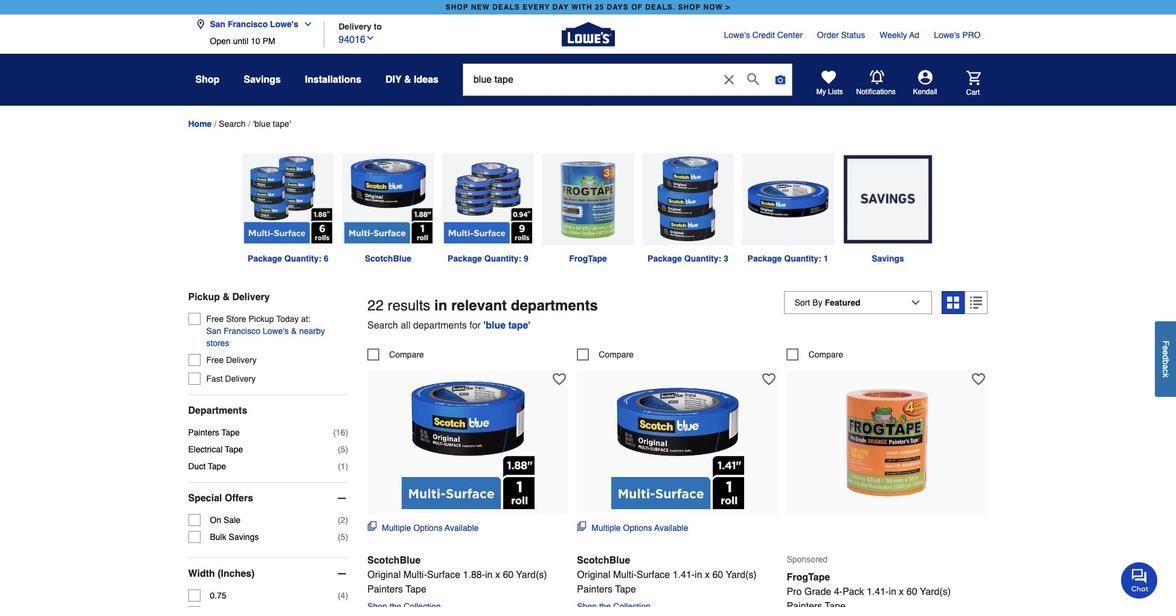 Task type: describe. For each thing, give the bounding box(es) containing it.
ad
[[910, 30, 920, 40]]

today
[[276, 314, 299, 324]]

fast delivery
[[206, 374, 256, 384]]

compare for 5005332107 element
[[599, 350, 634, 359]]

in inside scotchblue original multi-surface 1.41-in x 60 yard(s) painters tape
[[695, 570, 703, 581]]

1 horizontal spatial 1
[[824, 254, 829, 263]]

grid view image
[[948, 297, 960, 309]]

( 4 )
[[338, 591, 348, 601]]

francisco for san francisco lowe's
[[228, 19, 268, 29]]

list view image
[[971, 297, 983, 309]]

f e e d b a c k
[[1162, 341, 1171, 378]]

multiple options available link for scotchblue original multi-surface 1.88-in x 60 yard(s) painters tape image
[[368, 521, 479, 534]]

) for 0.75
[[345, 591, 348, 601]]

0 horizontal spatial 1
[[341, 462, 345, 471]]

lowe's pro
[[934, 30, 981, 40]]

original for original multi-surface 1.41-in x 60 yard(s) painters tape
[[577, 570, 611, 581]]

lowe's left the credit
[[724, 30, 750, 40]]

minus image
[[336, 568, 348, 580]]

5014105069 element
[[787, 348, 844, 361]]

until
[[233, 36, 249, 46]]

package for package quantity: 9
[[448, 254, 482, 263]]

order
[[818, 30, 839, 40]]

minus image
[[336, 492, 348, 505]]

departments element
[[188, 405, 348, 417]]

lowe's home improvement logo image
[[562, 8, 615, 61]]

( 2 )
[[338, 515, 348, 525]]

shop button
[[196, 69, 220, 91]]

60 for 1.88-
[[503, 570, 514, 581]]

notifications
[[857, 88, 896, 96]]

lowe's credit center link
[[724, 29, 803, 41]]

& for diy
[[404, 74, 411, 85]]

2 e from the top
[[1162, 351, 1171, 355]]

9
[[524, 254, 529, 263]]

blue tape image for package quantity: 1
[[742, 153, 834, 245]]

surface for 1.88-
[[427, 570, 461, 581]]

tape inside scotchblue original multi-surface 1.41-in x 60 yard(s) painters tape
[[615, 584, 636, 595]]

1.41- inside scotchblue original multi-surface 1.41-in x 60 yard(s) painters tape
[[673, 570, 695, 581]]

blue tape element
[[253, 119, 291, 129]]

san francisco lowe's & nearby stores button
[[206, 325, 348, 349]]

yard(s) for original multi-surface 1.88-in x 60 yard(s) painters tape
[[516, 570, 547, 581]]

free store pickup today at:
[[206, 314, 311, 324]]

) for bulk savings
[[345, 532, 348, 542]]

lowe's home improvement cart image
[[967, 70, 981, 85]]

all
[[401, 320, 411, 331]]

options for scotchblue original multi-surface 1.88-in x 60 yard(s) painters tape image
[[414, 523, 443, 533]]

center
[[778, 30, 803, 40]]

package for package quantity: 6
[[248, 254, 282, 263]]

clear element
[[720, 64, 739, 95]]

multiple for scotchblue original multi-surface 1.88-in x 60 yard(s) painters tape image
[[382, 523, 411, 533]]

scotchblue original multi-surface 1.88-in x 60 yard(s) painters tape image
[[402, 376, 535, 509]]

1003202270 element
[[368, 348, 424, 361]]

to
[[374, 21, 382, 31]]

package quantity: 9
[[448, 254, 529, 263]]

my lists link
[[817, 70, 843, 97]]

options for 'scotchblue original multi-surface 1.41-in x 60 yard(s) painters tape' image
[[623, 523, 653, 533]]

blue
[[486, 320, 506, 331]]

package for package quantity: 3
[[648, 254, 682, 263]]

day
[[553, 3, 569, 11]]

san francisco lowe's
[[210, 19, 299, 29]]

(inches)
[[218, 569, 255, 579]]

f
[[1162, 341, 1171, 346]]

22 results in relevant departments search all departments for ' blue tape '
[[368, 297, 598, 331]]

'blue
[[253, 119, 271, 129]]

lists
[[828, 88, 843, 96]]

scotchblue for scotchblue original multi-surface 1.88-in x 60 yard(s) painters tape
[[368, 555, 421, 566]]

electrical tape
[[188, 445, 243, 454]]

k
[[1162, 374, 1171, 378]]

deals
[[493, 3, 520, 11]]

width (inches)
[[188, 569, 255, 579]]

f e e d b a c k button
[[1156, 322, 1177, 397]]

search inside 22 results in relevant departments search all departments for ' blue tape '
[[368, 320, 398, 331]]

francisco for san francisco lowe's & nearby stores
[[224, 326, 260, 336]]

lowe's up pm
[[270, 19, 299, 29]]

0.75
[[210, 591, 226, 601]]

search image
[[748, 73, 760, 85]]

deals.
[[646, 3, 676, 11]]

new
[[471, 3, 490, 11]]

compare for "1003202270" element
[[389, 350, 424, 359]]

results
[[388, 297, 431, 314]]

x inside the frogtape pro grade 4-pack 1.41-in x 60 yard(s) painters tape
[[899, 587, 904, 597]]

package quantity: 6
[[248, 254, 329, 263]]

savings link
[[838, 153, 938, 265]]

2
[[341, 515, 345, 525]]

relevant
[[451, 297, 507, 314]]

4-
[[834, 587, 843, 597]]

in inside scotchblue original multi-surface 1.88-in x 60 yard(s) painters tape
[[485, 570, 493, 581]]

) for on sale
[[345, 515, 348, 525]]

60 for 1.41-
[[713, 570, 724, 581]]

blue tape image for package quantity: 3
[[642, 153, 734, 245]]

blue tape image for frogtape
[[542, 153, 634, 245]]

a
[[1162, 365, 1171, 370]]

pack
[[843, 587, 865, 597]]

1 / from the left
[[214, 119, 217, 129]]

every
[[523, 3, 550, 11]]

open
[[210, 36, 231, 46]]

multi- for 1.41-
[[613, 570, 637, 581]]

credit
[[753, 30, 775, 40]]

free delivery
[[206, 355, 257, 365]]

scotchblue for scotchblue
[[365, 254, 412, 263]]

b
[[1162, 360, 1171, 365]]

delivery down free delivery
[[225, 374, 256, 384]]

width (inches) button
[[188, 558, 348, 590]]

diy & ideas
[[386, 74, 439, 85]]

available for 'scotchblue original multi-surface 1.41-in x 60 yard(s) painters tape' image
[[655, 523, 689, 533]]

grade
[[805, 587, 832, 597]]

( for electrical tape
[[338, 445, 341, 454]]

0 horizontal spatial pickup
[[188, 292, 220, 303]]

special
[[188, 493, 222, 504]]

( for painters tape
[[333, 428, 336, 437]]

quantity: for 6
[[285, 254, 322, 263]]

painters tape
[[188, 428, 240, 437]]

( 1 )
[[338, 462, 348, 471]]

in inside 22 results in relevant departments search all departments for ' blue tape '
[[435, 297, 447, 314]]

pm
[[263, 36, 275, 46]]

) for duct tape
[[345, 462, 348, 471]]

kendall button
[[897, 70, 955, 97]]

blue tape image for package quantity: 6
[[242, 153, 334, 245]]

94016 button
[[339, 31, 375, 47]]

chevron down image inside 94016 button
[[366, 33, 375, 43]]

& for pickup
[[223, 292, 230, 303]]

lowe's left pro on the right of page
[[934, 30, 960, 40]]

package quantity: 3 link
[[638, 153, 738, 265]]

order status
[[818, 30, 866, 40]]

tape inside the frogtape pro grade 4-pack 1.41-in x 60 yard(s) painters tape
[[825, 601, 846, 607]]

c
[[1162, 370, 1171, 374]]

search element
[[219, 119, 246, 129]]

tape'
[[273, 119, 291, 129]]

sponsored
[[787, 555, 828, 564]]

my lists
[[817, 88, 843, 96]]

1 e from the top
[[1162, 346, 1171, 351]]

quantity: for 1
[[785, 254, 822, 263]]

d
[[1162, 355, 1171, 360]]

2 heart outline image from the left
[[763, 373, 776, 386]]

package quantity: 9 link
[[438, 153, 538, 265]]

package for package quantity: 1
[[748, 254, 782, 263]]

package quantity: 1
[[748, 254, 829, 263]]

duct tape
[[188, 462, 226, 471]]

electrical
[[188, 445, 223, 454]]

yard(s) for original multi-surface 1.41-in x 60 yard(s) painters tape
[[726, 570, 757, 581]]

scotchblue link
[[338, 153, 438, 265]]

delivery up 94016 at left top
[[339, 21, 372, 31]]

3 heart outline image from the left
[[973, 373, 986, 386]]

1 heart outline image from the left
[[553, 373, 566, 386]]

status
[[842, 30, 866, 40]]

bulk savings
[[210, 532, 259, 542]]

shop new deals every day with 25 days of deals. shop now > link
[[443, 0, 733, 15]]

painters inside scotchblue original multi-surface 1.41-in x 60 yard(s) painters tape
[[577, 584, 613, 595]]

on sale
[[210, 515, 241, 525]]

camera image
[[775, 74, 787, 86]]

package quantity: 1 link
[[738, 153, 838, 265]]



Task type: locate. For each thing, give the bounding box(es) containing it.
compare inside 5005332107 element
[[599, 350, 634, 359]]

multiple options available link up scotchblue original multi-surface 1.41-in x 60 yard(s) painters tape
[[577, 521, 689, 534]]

1 ( 5 ) from the top
[[338, 445, 348, 454]]

1 horizontal spatial yard(s)
[[726, 570, 757, 581]]

special offers
[[188, 493, 253, 504]]

0 horizontal spatial 60
[[503, 570, 514, 581]]

1 multiple options available from the left
[[382, 523, 479, 533]]

0 vertical spatial san
[[210, 19, 226, 29]]

1 blue tape image from the left
[[242, 153, 334, 245]]

scotchblue original multi-surface 1.88-in x 60 yard(s) painters tape
[[368, 555, 547, 595]]

6
[[324, 254, 329, 263]]

0 horizontal spatial original
[[368, 570, 401, 581]]

2 vertical spatial savings
[[229, 532, 259, 542]]

multiple options available for scotchblue original multi-surface 1.88-in x 60 yard(s) painters tape image
[[382, 523, 479, 533]]

2 vertical spatial &
[[291, 326, 297, 336]]

1 horizontal spatial 60
[[713, 570, 724, 581]]

surface inside scotchblue original multi-surface 1.88-in x 60 yard(s) painters tape
[[427, 570, 461, 581]]

available for scotchblue original multi-surface 1.88-in x 60 yard(s) painters tape image
[[445, 523, 479, 533]]

pickup up stores
[[188, 292, 220, 303]]

0 horizontal spatial options
[[414, 523, 443, 533]]

on
[[210, 515, 221, 525]]

2 multiple options available from the left
[[592, 523, 689, 533]]

cart
[[967, 88, 980, 96]]

multi- inside scotchblue original multi-surface 1.88-in x 60 yard(s) painters tape
[[404, 570, 427, 581]]

bulk
[[210, 532, 226, 542]]

1 vertical spatial 1.41-
[[867, 587, 889, 597]]

location image
[[196, 19, 205, 29]]

fast
[[206, 374, 223, 384]]

home
[[188, 119, 212, 129]]

0 horizontal spatial surface
[[427, 570, 461, 581]]

94016
[[339, 34, 366, 45]]

1 horizontal spatial &
[[291, 326, 297, 336]]

0 horizontal spatial chevron down image
[[299, 19, 313, 29]]

painters
[[188, 428, 219, 437], [368, 584, 403, 595], [577, 584, 613, 595], [787, 601, 823, 607]]

0 vertical spatial 1.41-
[[673, 570, 695, 581]]

heart outline image
[[553, 373, 566, 386], [763, 373, 776, 386], [973, 373, 986, 386]]

0 vertical spatial chevron down image
[[299, 19, 313, 29]]

lowe's pro link
[[934, 29, 981, 41]]

0 horizontal spatial frogtape
[[569, 254, 607, 263]]

1 horizontal spatial x
[[705, 570, 710, 581]]

& down the today
[[291, 326, 297, 336]]

60 inside scotchblue original multi-surface 1.41-in x 60 yard(s) painters tape
[[713, 570, 724, 581]]

6 blue tape image from the left
[[742, 153, 834, 245]]

) for painters tape
[[345, 428, 348, 437]]

3 blue tape image from the left
[[442, 153, 534, 245]]

multi- for 1.88-
[[404, 570, 427, 581]]

x inside scotchblue original multi-surface 1.88-in x 60 yard(s) painters tape
[[496, 570, 500, 581]]

0 horizontal spatial '
[[484, 320, 486, 331]]

0 vertical spatial free
[[206, 314, 224, 324]]

compare inside "1003202270" element
[[389, 350, 424, 359]]

ideas
[[414, 74, 439, 85]]

0 horizontal spatial multiple options available link
[[368, 521, 479, 534]]

clear image
[[722, 73, 737, 87]]

painters inside scotchblue original multi-surface 1.88-in x 60 yard(s) painters tape
[[368, 584, 403, 595]]

4 quantity: from the left
[[785, 254, 822, 263]]

4 blue tape image from the left
[[542, 153, 634, 245]]

yard(s) inside scotchblue original multi-surface 1.41-in x 60 yard(s) painters tape
[[726, 570, 757, 581]]

0 horizontal spatial departments
[[413, 320, 467, 331]]

1 quantity: from the left
[[285, 254, 322, 263]]

san francisco lowe's & nearby stores
[[206, 326, 325, 348]]

lowe's home improvement lists image
[[822, 70, 836, 85]]

multiple options available
[[382, 523, 479, 533], [592, 523, 689, 533]]

options up scotchblue original multi-surface 1.88-in x 60 yard(s) painters tape
[[414, 523, 443, 533]]

pro
[[963, 30, 981, 40]]

1 vertical spatial &
[[223, 292, 230, 303]]

2 multi- from the left
[[613, 570, 637, 581]]

( for 0.75
[[338, 591, 341, 601]]

weekly ad link
[[880, 29, 920, 41]]

( for on sale
[[338, 515, 341, 525]]

pickup
[[188, 292, 220, 303], [249, 314, 274, 324]]

for
[[470, 320, 481, 331]]

frogtape pro grade 4-pack 1.41-in x 60 yard(s) painters tape
[[787, 572, 951, 607]]

/
[[214, 119, 217, 129], [248, 119, 251, 129]]

search left 'blue
[[219, 119, 246, 129]]

0 vertical spatial 1
[[824, 254, 829, 263]]

1 ) from the top
[[345, 428, 348, 437]]

1 horizontal spatial surface
[[637, 570, 670, 581]]

shop new deals every day with 25 days of deals. shop now >
[[446, 3, 731, 11]]

1 horizontal spatial search
[[368, 320, 398, 331]]

x inside scotchblue original multi-surface 1.41-in x 60 yard(s) painters tape
[[705, 570, 710, 581]]

1 horizontal spatial shop
[[678, 3, 701, 11]]

2 shop from the left
[[678, 3, 701, 11]]

1 vertical spatial ( 5 )
[[338, 532, 348, 542]]

sale
[[224, 515, 241, 525]]

1 horizontal spatial compare
[[599, 350, 634, 359]]

6 ) from the top
[[345, 591, 348, 601]]

0 horizontal spatial heart outline image
[[553, 373, 566, 386]]

san for san francisco lowe's & nearby stores
[[206, 326, 221, 336]]

free for free delivery
[[206, 355, 224, 365]]

& up store
[[223, 292, 230, 303]]

2 original from the left
[[577, 570, 611, 581]]

free down stores
[[206, 355, 224, 365]]

2 horizontal spatial &
[[404, 74, 411, 85]]

multiple options available up scotchblue original multi-surface 1.41-in x 60 yard(s) painters tape
[[592, 523, 689, 533]]

savings
[[244, 74, 281, 85], [872, 254, 905, 263], [229, 532, 259, 542]]

multiple for 'scotchblue original multi-surface 1.41-in x 60 yard(s) painters tape' image
[[592, 523, 621, 533]]

free left store
[[206, 314, 224, 324]]

1 horizontal spatial '
[[528, 320, 531, 331]]

e up "d"
[[1162, 346, 1171, 351]]

1 horizontal spatial available
[[655, 523, 689, 533]]

0 horizontal spatial 1.41-
[[673, 570, 695, 581]]

25
[[595, 3, 604, 11]]

1 5 from the top
[[341, 445, 345, 454]]

3
[[724, 254, 729, 263]]

available up scotchblue original multi-surface 1.41-in x 60 yard(s) painters tape
[[655, 523, 689, 533]]

( 5 ) for tape
[[338, 445, 348, 454]]

home / search / 'blue tape'
[[188, 119, 291, 129]]

pro
[[787, 587, 802, 597]]

0 horizontal spatial multi-
[[404, 570, 427, 581]]

2 package from the left
[[448, 254, 482, 263]]

blue tape image
[[242, 153, 334, 245], [342, 153, 434, 245], [442, 153, 534, 245], [542, 153, 634, 245], [642, 153, 734, 245], [742, 153, 834, 245]]

frogtape for frogtape pro grade 4-pack 1.41-in x 60 yard(s) painters tape
[[787, 572, 830, 583]]

0 horizontal spatial x
[[496, 570, 500, 581]]

60 inside the frogtape pro grade 4-pack 1.41-in x 60 yard(s) painters tape
[[907, 587, 918, 597]]

original inside scotchblue original multi-surface 1.41-in x 60 yard(s) painters tape
[[577, 570, 611, 581]]

1 vertical spatial savings
[[872, 254, 905, 263]]

1 vertical spatial 5
[[341, 532, 345, 542]]

shop left new
[[446, 3, 469, 11]]

installations
[[305, 74, 362, 85]]

1 package from the left
[[248, 254, 282, 263]]

frogtape link
[[538, 153, 638, 265]]

lowe's home improvement notification center image
[[870, 70, 884, 85]]

frogtape
[[569, 254, 607, 263], [787, 572, 830, 583]]

painters inside the frogtape pro grade 4-pack 1.41-in x 60 yard(s) painters tape
[[787, 601, 823, 607]]

1 horizontal spatial options
[[623, 523, 653, 533]]

delivery to
[[339, 21, 382, 31]]

3 package from the left
[[648, 254, 682, 263]]

4 ) from the top
[[345, 515, 348, 525]]

e up b
[[1162, 351, 1171, 355]]

san inside san francisco lowe's & nearby stores
[[206, 326, 221, 336]]

yard(s) inside scotchblue original multi-surface 1.88-in x 60 yard(s) painters tape
[[516, 570, 547, 581]]

offers
[[225, 493, 253, 504]]

2 ' from the left
[[528, 320, 531, 331]]

original inside scotchblue original multi-surface 1.88-in x 60 yard(s) painters tape
[[368, 570, 401, 581]]

scotchblue original multi-surface 1.41-in x 60 yard(s) painters tape
[[577, 555, 757, 595]]

1 vertical spatial francisco
[[224, 326, 260, 336]]

3 ) from the top
[[345, 462, 348, 471]]

1 horizontal spatial pickup
[[249, 314, 274, 324]]

in
[[435, 297, 447, 314], [485, 570, 493, 581], [695, 570, 703, 581], [889, 587, 897, 597]]

1 horizontal spatial multiple options available link
[[577, 521, 689, 534]]

>
[[726, 3, 731, 11]]

chat invite button image
[[1122, 562, 1159, 599]]

1 vertical spatial free
[[206, 355, 224, 365]]

surface for 1.41-
[[637, 570, 670, 581]]

0 vertical spatial frogtape
[[569, 254, 607, 263]]

2 / from the left
[[248, 119, 251, 129]]

1 free from the top
[[206, 314, 224, 324]]

1 horizontal spatial frogtape
[[787, 572, 830, 583]]

blue tape image inside package quantity: 1 link
[[742, 153, 834, 245]]

frogtape for frogtape
[[569, 254, 607, 263]]

1 original from the left
[[368, 570, 401, 581]]

2 options from the left
[[623, 523, 653, 533]]

1 vertical spatial 1
[[341, 462, 345, 471]]

1 horizontal spatial heart outline image
[[763, 373, 776, 386]]

3 compare from the left
[[809, 350, 844, 359]]

2 horizontal spatial heart outline image
[[973, 373, 986, 386]]

blue tape image inside frogtape link
[[542, 153, 634, 245]]

2 blue tape image from the left
[[342, 153, 434, 245]]

quantity: for 3
[[685, 254, 722, 263]]

frogtape inside the frogtape pro grade 4-pack 1.41-in x 60 yard(s) painters tape
[[787, 572, 830, 583]]

' right blue
[[528, 320, 531, 331]]

2 horizontal spatial 60
[[907, 587, 918, 597]]

blue tape image inside the scotchblue link
[[342, 153, 434, 245]]

'
[[484, 320, 486, 331], [528, 320, 531, 331]]

0 vertical spatial search
[[219, 119, 246, 129]]

1 horizontal spatial multiple
[[592, 523, 621, 533]]

departments
[[188, 405, 247, 416]]

weekly ad
[[880, 30, 920, 40]]

scotchblue original multi-surface 1.41-in x 60 yard(s) painters tape image
[[612, 376, 744, 509]]

lowe's inside san francisco lowe's & nearby stores
[[263, 326, 289, 336]]

0 horizontal spatial multiple
[[382, 523, 411, 533]]

5 ) from the top
[[345, 532, 348, 542]]

1 multiple from the left
[[382, 523, 411, 533]]

1 horizontal spatial /
[[248, 119, 251, 129]]

1 options from the left
[[414, 523, 443, 533]]

1 horizontal spatial chevron down image
[[366, 33, 375, 43]]

savings down savings image
[[872, 254, 905, 263]]

60
[[503, 570, 514, 581], [713, 570, 724, 581], [907, 587, 918, 597]]

shop left now
[[678, 3, 701, 11]]

5 for electrical tape
[[341, 445, 345, 454]]

multiple options available for 'scotchblue original multi-surface 1.41-in x 60 yard(s) painters tape' image
[[592, 523, 689, 533]]

( 5 )
[[338, 445, 348, 454], [338, 532, 348, 542]]

stores
[[206, 338, 229, 348]]

Search Query text field
[[464, 64, 719, 95]]

yard(s) inside the frogtape pro grade 4-pack 1.41-in x 60 yard(s) painters tape
[[920, 587, 951, 597]]

san
[[210, 19, 226, 29], [206, 326, 221, 336]]

lowe's down the today
[[263, 326, 289, 336]]

2 quantity: from the left
[[485, 254, 522, 263]]

2 horizontal spatial yard(s)
[[920, 587, 951, 597]]

5 for bulk savings
[[341, 532, 345, 542]]

multi- inside scotchblue original multi-surface 1.41-in x 60 yard(s) painters tape
[[613, 570, 637, 581]]

san francisco lowe's button
[[196, 12, 318, 36]]

blue tape image inside package quantity: 9 link
[[442, 153, 534, 245]]

weekly
[[880, 30, 908, 40]]

1 ' from the left
[[484, 320, 486, 331]]

2 surface from the left
[[637, 570, 670, 581]]

5005332107 element
[[577, 348, 634, 361]]

available up scotchblue original multi-surface 1.88-in x 60 yard(s) painters tape
[[445, 523, 479, 533]]

blue tape image for scotchblue
[[342, 153, 434, 245]]

surface
[[427, 570, 461, 581], [637, 570, 670, 581]]

order status link
[[818, 29, 866, 41]]

tape
[[509, 320, 528, 331]]

lowe's credit center
[[724, 30, 803, 40]]

my
[[817, 88, 826, 96]]

scotchblue for scotchblue original multi-surface 1.41-in x 60 yard(s) painters tape
[[577, 555, 631, 566]]

1 horizontal spatial multiple options available
[[592, 523, 689, 533]]

4 package from the left
[[748, 254, 782, 263]]

chevron down image inside san francisco lowe's button
[[299, 19, 313, 29]]

( for duct tape
[[338, 462, 341, 471]]

in inside the frogtape pro grade 4-pack 1.41-in x 60 yard(s) painters tape
[[889, 587, 897, 597]]

2 ( 5 ) from the top
[[338, 532, 348, 542]]

1.41- inside the frogtape pro grade 4-pack 1.41-in x 60 yard(s) painters tape
[[867, 587, 889, 597]]

multiple options available up scotchblue original multi-surface 1.88-in x 60 yard(s) painters tape
[[382, 523, 479, 533]]

surface inside scotchblue original multi-surface 1.41-in x 60 yard(s) painters tape
[[637, 570, 670, 581]]

/ left 'blue
[[248, 119, 251, 129]]

frogtape pro grade 4-pack 1.41-in x 60 yard(s) painters tape image
[[821, 376, 954, 509]]

1 horizontal spatial 1.41-
[[867, 587, 889, 597]]

home link
[[188, 119, 212, 129]]

savings down pm
[[244, 74, 281, 85]]

5 down the ( 2 )
[[341, 532, 345, 542]]

0 vertical spatial francisco
[[228, 19, 268, 29]]

4
[[341, 591, 345, 601]]

None search field
[[463, 63, 793, 107]]

available
[[445, 523, 479, 533], [655, 523, 689, 533]]

savings button
[[244, 69, 281, 91]]

compare for 5014105069 element
[[809, 350, 844, 359]]

0 horizontal spatial &
[[223, 292, 230, 303]]

1 vertical spatial pickup
[[249, 314, 274, 324]]

search inside home / search / 'blue tape'
[[219, 119, 246, 129]]

kendall
[[913, 88, 938, 96]]

multiple options available link for 'scotchblue original multi-surface 1.41-in x 60 yard(s) painters tape' image
[[577, 521, 689, 534]]

scotchblue inside scotchblue original multi-surface 1.41-in x 60 yard(s) painters tape
[[577, 555, 631, 566]]

0 vertical spatial 5
[[341, 445, 345, 454]]

( 16 )
[[333, 428, 348, 437]]

2 multiple from the left
[[592, 523, 621, 533]]

search down 22
[[368, 320, 398, 331]]

0 horizontal spatial /
[[214, 119, 217, 129]]

1 shop from the left
[[446, 3, 469, 11]]

delivery up fast delivery
[[226, 355, 257, 365]]

/ right home 'link'
[[214, 119, 217, 129]]

san up stores
[[206, 326, 221, 336]]

x for 1.41-
[[705, 570, 710, 581]]

0 horizontal spatial multiple options available
[[382, 523, 479, 533]]

san up open
[[210, 19, 226, 29]]

0 horizontal spatial yard(s)
[[516, 570, 547, 581]]

1 vertical spatial search
[[368, 320, 398, 331]]

days
[[607, 3, 629, 11]]

departments up "tape"
[[511, 297, 598, 314]]

duct
[[188, 462, 206, 471]]

francisco
[[228, 19, 268, 29], [224, 326, 260, 336]]

blue tape image for package quantity: 9
[[442, 153, 534, 245]]

( 5 ) down the ( 2 )
[[338, 532, 348, 542]]

) for electrical tape
[[345, 445, 348, 454]]

5 blue tape image from the left
[[642, 153, 734, 245]]

0 vertical spatial savings
[[244, 74, 281, 85]]

0 vertical spatial ( 5 )
[[338, 445, 348, 454]]

1 horizontal spatial original
[[577, 570, 611, 581]]

x for 1.88-
[[496, 570, 500, 581]]

package
[[248, 254, 282, 263], [448, 254, 482, 263], [648, 254, 682, 263], [748, 254, 782, 263]]

savings down sale at the left bottom of page
[[229, 532, 259, 542]]

original for original multi-surface 1.88-in x 60 yard(s) painters tape
[[368, 570, 401, 581]]

search
[[219, 119, 246, 129], [368, 320, 398, 331]]

diy
[[386, 74, 402, 85]]

1.88-
[[463, 570, 485, 581]]

5 up ( 1 )
[[341, 445, 345, 454]]

1 compare from the left
[[389, 350, 424, 359]]

blue tape image inside package quantity: 3 link
[[642, 153, 734, 245]]

0 horizontal spatial search
[[219, 119, 246, 129]]

savings image
[[842, 153, 934, 245]]

( for bulk savings
[[338, 532, 341, 542]]

2 horizontal spatial compare
[[809, 350, 844, 359]]

special offers button
[[188, 483, 348, 514]]

quantity: for 9
[[485, 254, 522, 263]]

chevron down image
[[299, 19, 313, 29], [366, 33, 375, 43]]

0 horizontal spatial shop
[[446, 3, 469, 11]]

2 multiple options available link from the left
[[577, 521, 689, 534]]

francisco down store
[[224, 326, 260, 336]]

16
[[336, 428, 345, 437]]

1 vertical spatial departments
[[413, 320, 467, 331]]

free
[[206, 314, 224, 324], [206, 355, 224, 365]]

0 vertical spatial pickup
[[188, 292, 220, 303]]

width
[[188, 569, 215, 579]]

departments right all at the left of the page
[[413, 320, 467, 331]]

2 horizontal spatial x
[[899, 587, 904, 597]]

francisco up open until 10 pm
[[228, 19, 268, 29]]

1 surface from the left
[[427, 570, 461, 581]]

2 ) from the top
[[345, 445, 348, 454]]

scotchblue inside scotchblue original multi-surface 1.88-in x 60 yard(s) painters tape
[[368, 555, 421, 566]]

2 free from the top
[[206, 355, 224, 365]]

with
[[572, 3, 593, 11]]

2 compare from the left
[[599, 350, 634, 359]]

san for san francisco lowe's
[[210, 19, 226, 29]]

multiple options available link up scotchblue original multi-surface 1.88-in x 60 yard(s) painters tape
[[368, 521, 479, 534]]

3 quantity: from the left
[[685, 254, 722, 263]]

1 vertical spatial frogtape
[[787, 572, 830, 583]]

package quantity: 6 link
[[238, 153, 338, 265]]

compare inside 5014105069 element
[[809, 350, 844, 359]]

free for free store pickup today at:
[[206, 314, 224, 324]]

60 inside scotchblue original multi-surface 1.88-in x 60 yard(s) painters tape
[[503, 570, 514, 581]]

tape
[[222, 428, 240, 437], [225, 445, 243, 454], [208, 462, 226, 471], [406, 584, 427, 595], [615, 584, 636, 595], [825, 601, 846, 607]]

0 horizontal spatial available
[[445, 523, 479, 533]]

0 vertical spatial &
[[404, 74, 411, 85]]

2 available from the left
[[655, 523, 689, 533]]

blue tape image inside package quantity: 6 link
[[242, 153, 334, 245]]

shop
[[446, 3, 469, 11], [678, 3, 701, 11]]

0 vertical spatial departments
[[511, 297, 598, 314]]

now
[[704, 3, 723, 11]]

' right for
[[484, 320, 486, 331]]

1 available from the left
[[445, 523, 479, 533]]

options up scotchblue original multi-surface 1.41-in x 60 yard(s) painters tape
[[623, 523, 653, 533]]

( 5 ) for savings
[[338, 532, 348, 542]]

2 5 from the top
[[341, 532, 345, 542]]

1 horizontal spatial multi-
[[613, 570, 637, 581]]

installations button
[[305, 69, 362, 91]]

1 multi- from the left
[[404, 570, 427, 581]]

multiple
[[382, 523, 411, 533], [592, 523, 621, 533]]

pickup up san francisco lowe's & nearby stores
[[249, 314, 274, 324]]

1 horizontal spatial departments
[[511, 297, 598, 314]]

delivery up free store pickup today at:
[[232, 292, 270, 303]]

1
[[824, 254, 829, 263], [341, 462, 345, 471]]

1 multiple options available link from the left
[[368, 521, 479, 534]]

1 vertical spatial san
[[206, 326, 221, 336]]

& inside san francisco lowe's & nearby stores
[[291, 326, 297, 336]]

0 horizontal spatial compare
[[389, 350, 424, 359]]

tape inside scotchblue original multi-surface 1.88-in x 60 yard(s) painters tape
[[406, 584, 427, 595]]

1 vertical spatial chevron down image
[[366, 33, 375, 43]]

( 5 ) up ( 1 )
[[338, 445, 348, 454]]

& right diy
[[404, 74, 411, 85]]

francisco inside san francisco lowe's & nearby stores
[[224, 326, 260, 336]]



Task type: vqa. For each thing, say whether or not it's contained in the screenshot.
top the chevron down image
yes



